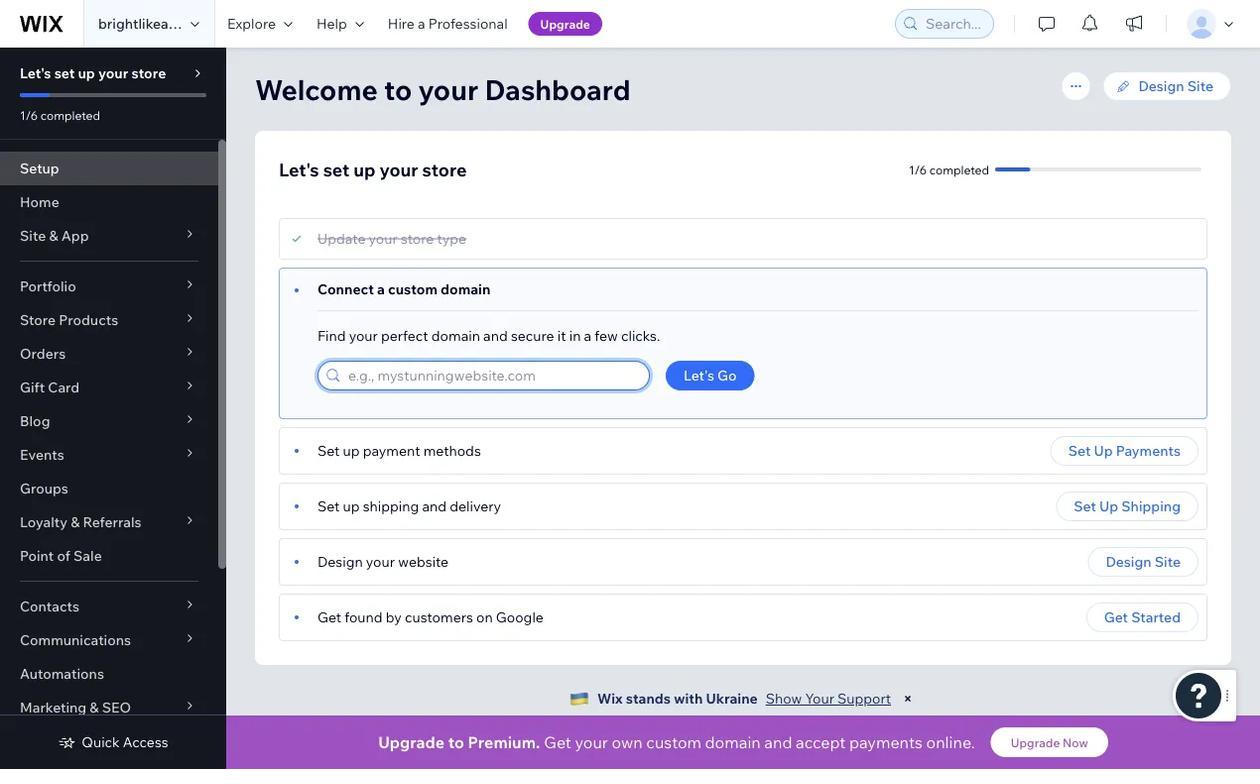 Task type: locate. For each thing, give the bounding box(es) containing it.
1 horizontal spatial a
[[418, 15, 425, 32]]

0 horizontal spatial let's set up your store
[[20, 64, 166, 82]]

let's set up your store up update your store type
[[279, 158, 467, 181]]

own
[[612, 733, 643, 753]]

0 vertical spatial site
[[1187, 77, 1213, 95]]

few
[[595, 327, 618, 345]]

1 vertical spatial 1/6 completed
[[909, 162, 989, 177]]

custom down with on the bottom right of the page
[[646, 733, 701, 753]]

design site inside design site button
[[1106, 554, 1181, 571]]

to for welcome
[[384, 72, 412, 107]]

to down hire
[[384, 72, 412, 107]]

events
[[20, 446, 64, 464]]

upgrade inside button
[[540, 16, 590, 31]]

and left the secure
[[483, 327, 508, 345]]

welcome to your dashboard
[[255, 72, 631, 107]]

your right update
[[369, 230, 398, 248]]

upgrade inside button
[[1011, 736, 1060, 751]]

upgrade left premium.
[[378, 733, 445, 753]]

1 vertical spatial let's
[[279, 158, 319, 181]]

events button
[[0, 439, 218, 472]]

0 vertical spatial set
[[54, 64, 75, 82]]

1 horizontal spatial and
[[483, 327, 508, 345]]

wix stands with ukraine show your support
[[597, 691, 891, 708]]

dashboard
[[485, 72, 631, 107]]

blog button
[[0, 405, 218, 439]]

2 horizontal spatial upgrade
[[1011, 736, 1060, 751]]

1 horizontal spatial set
[[323, 158, 349, 181]]

up inside set up shipping button
[[1099, 498, 1118, 515]]

and
[[483, 327, 508, 345], [422, 498, 447, 515], [764, 733, 792, 753]]

site inside button
[[1155, 554, 1181, 571]]

let's left go
[[684, 367, 714, 384]]

up
[[78, 64, 95, 82], [353, 158, 376, 181], [343, 443, 360, 460], [343, 498, 360, 515]]

up left shipping
[[343, 498, 360, 515]]

2 vertical spatial domain
[[705, 733, 761, 753]]

a right connect at top
[[377, 281, 385, 298]]

store
[[20, 312, 56, 329]]

site & app
[[20, 227, 89, 245]]

let's
[[20, 64, 51, 82], [279, 158, 319, 181], [684, 367, 714, 384]]

perfect
[[381, 327, 428, 345]]

0 vertical spatial design site
[[1139, 77, 1213, 95]]

1 horizontal spatial &
[[71, 514, 80, 531]]

a right in
[[584, 327, 591, 345]]

point
[[20, 548, 54, 565]]

0 vertical spatial and
[[483, 327, 508, 345]]

0 vertical spatial domain
[[441, 281, 490, 298]]

0 vertical spatial up
[[1094, 443, 1113, 460]]

a
[[418, 15, 425, 32], [377, 281, 385, 298], [584, 327, 591, 345]]

1 vertical spatial let's set up your store
[[279, 158, 467, 181]]

0 horizontal spatial 1/6
[[20, 108, 38, 123]]

let's inside sidebar element
[[20, 64, 51, 82]]

set for set up shipping and delivery
[[318, 498, 340, 515]]

1 vertical spatial completed
[[930, 162, 989, 177]]

0 horizontal spatial to
[[384, 72, 412, 107]]

custom
[[388, 281, 437, 298], [646, 733, 701, 753]]

1 vertical spatial set
[[323, 158, 349, 181]]

your left own at the bottom of page
[[575, 733, 608, 753]]

upgrade for upgrade now
[[1011, 736, 1060, 751]]

0 horizontal spatial and
[[422, 498, 447, 515]]

domain up find your perfect domain and secure it in a few clicks.
[[441, 281, 490, 298]]

domain right perfect
[[431, 327, 480, 345]]

stands
[[626, 691, 671, 708]]

get right premium.
[[544, 733, 571, 753]]

get
[[318, 609, 341, 627], [1104, 609, 1128, 627], [544, 733, 571, 753]]

1 vertical spatial site
[[20, 227, 46, 245]]

and left accept
[[764, 733, 792, 753]]

set for set up payments
[[1068, 443, 1091, 460]]

0 vertical spatial let's
[[20, 64, 51, 82]]

to left premium.
[[448, 733, 464, 753]]

0 vertical spatial store
[[131, 64, 166, 82]]

set
[[54, 64, 75, 82], [323, 158, 349, 181]]

store left type
[[401, 230, 434, 248]]

contacts
[[20, 598, 79, 616]]

1 horizontal spatial to
[[448, 733, 464, 753]]

custom up perfect
[[388, 281, 437, 298]]

upgrade button
[[528, 12, 602, 36]]

premium.
[[468, 733, 540, 753]]

your down hire a professional link
[[418, 72, 478, 107]]

your right find
[[349, 327, 378, 345]]

1 horizontal spatial upgrade
[[540, 16, 590, 31]]

& left app
[[49, 227, 58, 245]]

set inside button
[[1074, 498, 1096, 515]]

2 horizontal spatial &
[[90, 699, 99, 717]]

welcome
[[255, 72, 378, 107]]

domain
[[441, 281, 490, 298], [431, 327, 480, 345], [705, 733, 761, 753]]

get left found
[[318, 609, 341, 627]]

& inside dropdown button
[[49, 227, 58, 245]]

design site
[[1139, 77, 1213, 95], [1106, 554, 1181, 571]]

started
[[1131, 609, 1181, 627]]

set up update
[[323, 158, 349, 181]]

2 horizontal spatial get
[[1104, 609, 1128, 627]]

domain for custom
[[441, 281, 490, 298]]

1 vertical spatial a
[[377, 281, 385, 298]]

1 horizontal spatial 1/6 completed
[[909, 162, 989, 177]]

groups
[[20, 480, 68, 498]]

a right hire
[[418, 15, 425, 32]]

up left shipping
[[1099, 498, 1118, 515]]

0 vertical spatial let's set up your store
[[20, 64, 166, 82]]

hire
[[388, 15, 415, 32]]

to for upgrade
[[448, 733, 464, 753]]

1 horizontal spatial custom
[[646, 733, 701, 753]]

domain down ukraine
[[705, 733, 761, 753]]

orders
[[20, 345, 66, 363]]

store products
[[20, 312, 118, 329]]

store down brightlikeadiamond
[[131, 64, 166, 82]]

1 horizontal spatial get
[[544, 733, 571, 753]]

update your store type
[[318, 230, 466, 248]]

quick access
[[82, 734, 168, 752]]

hire a professional link
[[376, 0, 520, 48]]

upgrade left now
[[1011, 736, 1060, 751]]

0 horizontal spatial set
[[54, 64, 75, 82]]

get for get started
[[1104, 609, 1128, 627]]

0 horizontal spatial 1/6 completed
[[20, 108, 100, 123]]

payment
[[363, 443, 420, 460]]

0 horizontal spatial get
[[318, 609, 341, 627]]

set for set up payment methods
[[318, 443, 340, 460]]

0 vertical spatial to
[[384, 72, 412, 107]]

1 horizontal spatial let's set up your store
[[279, 158, 467, 181]]

communications button
[[0, 624, 218, 658]]

methods
[[423, 443, 481, 460]]

0 vertical spatial 1/6 completed
[[20, 108, 100, 123]]

up
[[1094, 443, 1113, 460], [1099, 498, 1118, 515]]

0 horizontal spatial upgrade
[[378, 733, 445, 753]]

domain for perfect
[[431, 327, 480, 345]]

portfolio button
[[0, 270, 218, 304]]

help button
[[305, 0, 376, 48]]

2 vertical spatial let's
[[684, 367, 714, 384]]

1 vertical spatial up
[[1099, 498, 1118, 515]]

up inside set up payments button
[[1094, 443, 1113, 460]]

get left started
[[1104, 609, 1128, 627]]

1 vertical spatial store
[[422, 158, 467, 181]]

up up "setup" link
[[78, 64, 95, 82]]

1 vertical spatial and
[[422, 498, 447, 515]]

point of sale
[[20, 548, 102, 565]]

0 vertical spatial completed
[[40, 108, 100, 123]]

up up update
[[353, 158, 376, 181]]

set up setup
[[54, 64, 75, 82]]

2 vertical spatial a
[[584, 327, 591, 345]]

wix
[[597, 691, 623, 708]]

design site link
[[1103, 71, 1231, 101]]

2 horizontal spatial let's
[[684, 367, 714, 384]]

&
[[49, 227, 58, 245], [71, 514, 80, 531], [90, 699, 99, 717]]

0 horizontal spatial site
[[20, 227, 46, 245]]

1 vertical spatial design site
[[1106, 554, 1181, 571]]

0 vertical spatial custom
[[388, 281, 437, 298]]

marketing
[[20, 699, 86, 717]]

of
[[57, 548, 70, 565]]

set up payments
[[1068, 443, 1181, 460]]

2 vertical spatial &
[[90, 699, 99, 717]]

1 horizontal spatial 1/6
[[909, 162, 927, 177]]

store up type
[[422, 158, 467, 181]]

0 vertical spatial a
[[418, 15, 425, 32]]

let's inside "button"
[[684, 367, 714, 384]]

0 horizontal spatial a
[[377, 281, 385, 298]]

set inside sidebar element
[[54, 64, 75, 82]]

1 vertical spatial domain
[[431, 327, 480, 345]]

1 horizontal spatial site
[[1155, 554, 1181, 571]]

store inside sidebar element
[[131, 64, 166, 82]]

2 vertical spatial site
[[1155, 554, 1181, 571]]

your down brightlikeadiamond
[[98, 64, 128, 82]]

delivery
[[450, 498, 501, 515]]

website
[[398, 554, 449, 571]]

found
[[345, 609, 383, 627]]

1 vertical spatial to
[[448, 733, 464, 753]]

& right loyalty
[[71, 514, 80, 531]]

1 vertical spatial &
[[71, 514, 80, 531]]

1 vertical spatial 1/6
[[909, 162, 927, 177]]

& left 'seo'
[[90, 699, 99, 717]]

0 horizontal spatial &
[[49, 227, 58, 245]]

let's up setup
[[20, 64, 51, 82]]

up for payments
[[1094, 443, 1113, 460]]

access
[[123, 734, 168, 752]]

& for site
[[49, 227, 58, 245]]

get inside button
[[1104, 609, 1128, 627]]

by
[[386, 609, 402, 627]]

2 vertical spatial and
[[764, 733, 792, 753]]

0 horizontal spatial completed
[[40, 108, 100, 123]]

set inside button
[[1068, 443, 1091, 460]]

quick access button
[[58, 734, 168, 752]]

0 vertical spatial &
[[49, 227, 58, 245]]

1/6 completed
[[20, 108, 100, 123], [909, 162, 989, 177]]

get found by customers on google
[[318, 609, 544, 627]]

connect
[[318, 281, 374, 298]]

accept
[[796, 733, 846, 753]]

let's up update
[[279, 158, 319, 181]]

and left delivery in the left bottom of the page
[[422, 498, 447, 515]]

0 vertical spatial 1/6
[[20, 108, 38, 123]]

your up update your store type
[[380, 158, 418, 181]]

0 horizontal spatial let's
[[20, 64, 51, 82]]

upgrade up dashboard
[[540, 16, 590, 31]]

automations
[[20, 666, 104, 683]]

let's set up your store down brightlikeadiamond
[[20, 64, 166, 82]]

up left payments
[[1094, 443, 1113, 460]]

design
[[1139, 77, 1184, 95], [318, 554, 363, 571], [1106, 554, 1152, 571]]

2 horizontal spatial a
[[584, 327, 591, 345]]



Task type: describe. For each thing, give the bounding box(es) containing it.
gift card
[[20, 379, 80, 396]]

go
[[717, 367, 737, 384]]

connect a custom domain
[[318, 281, 490, 298]]

store products button
[[0, 304, 218, 337]]

let's go button
[[666, 361, 755, 391]]

support
[[837, 691, 891, 708]]

show
[[766, 691, 802, 708]]

2 horizontal spatial site
[[1187, 77, 1213, 95]]

portfolio
[[20, 278, 76, 295]]

contacts button
[[0, 590, 218, 624]]

home link
[[0, 186, 218, 219]]

your left website
[[366, 554, 395, 571]]

loyalty
[[20, 514, 67, 531]]

1 vertical spatial custom
[[646, 733, 701, 753]]

find
[[318, 327, 346, 345]]

sidebar element
[[0, 48, 226, 770]]

get started
[[1104, 609, 1181, 627]]

find your perfect domain and secure it in a few clicks.
[[318, 327, 660, 345]]

app
[[61, 227, 89, 245]]

type
[[437, 230, 466, 248]]

up for shipping
[[1099, 498, 1118, 515]]

home
[[20, 193, 59, 211]]

google
[[496, 609, 544, 627]]

Search... field
[[920, 10, 987, 38]]

get for get found by customers on google
[[318, 609, 341, 627]]

1 horizontal spatial completed
[[930, 162, 989, 177]]

set up shipping and delivery
[[318, 498, 501, 515]]

upgrade now
[[1011, 736, 1088, 751]]

design your website
[[318, 554, 449, 571]]

set for set up shipping
[[1074, 498, 1096, 515]]

set up shipping button
[[1056, 492, 1199, 522]]

sale
[[73, 548, 102, 565]]

payments
[[849, 733, 923, 753]]

professional
[[428, 15, 508, 32]]

2 horizontal spatial and
[[764, 733, 792, 753]]

upgrade now button
[[991, 728, 1108, 758]]

seo
[[102, 699, 131, 717]]

up left payment
[[343, 443, 360, 460]]

upgrade for upgrade to premium. get your own custom domain and accept payments online.
[[378, 733, 445, 753]]

your inside sidebar element
[[98, 64, 128, 82]]

completed inside sidebar element
[[40, 108, 100, 123]]

referrals
[[83, 514, 141, 531]]

upgrade for upgrade
[[540, 16, 590, 31]]

up inside sidebar element
[[78, 64, 95, 82]]

loyalty & referrals
[[20, 514, 141, 531]]

point of sale link
[[0, 540, 218, 573]]

& for marketing
[[90, 699, 99, 717]]

blog
[[20, 413, 50, 430]]

shipping
[[363, 498, 419, 515]]

e.g., mystunningwebsite.com field
[[342, 362, 643, 390]]

gift card button
[[0, 371, 218, 405]]

2 vertical spatial store
[[401, 230, 434, 248]]

design inside button
[[1106, 554, 1152, 571]]

show your support button
[[766, 691, 891, 708]]

update
[[318, 230, 366, 248]]

set up payment methods
[[318, 443, 481, 460]]

design site button
[[1088, 548, 1199, 577]]

groups link
[[0, 472, 218, 506]]

upgrade to premium. get your own custom domain and accept payments online.
[[378, 733, 975, 753]]

brightlikeadiamond
[[98, 15, 226, 32]]

a for professional
[[418, 15, 425, 32]]

design site inside design site link
[[1139, 77, 1213, 95]]

secure
[[511, 327, 554, 345]]

loyalty & referrals button
[[0, 506, 218, 540]]

set up payments button
[[1050, 437, 1199, 466]]

set up shipping
[[1074, 498, 1181, 515]]

it
[[557, 327, 566, 345]]

& for loyalty
[[71, 514, 80, 531]]

clicks.
[[621, 327, 660, 345]]

marketing & seo
[[20, 699, 131, 717]]

setup link
[[0, 152, 218, 186]]

with
[[674, 691, 703, 708]]

in
[[569, 327, 581, 345]]

let's set up your store inside sidebar element
[[20, 64, 166, 82]]

help
[[316, 15, 347, 32]]

products
[[59, 312, 118, 329]]

online.
[[926, 733, 975, 753]]

0 horizontal spatial custom
[[388, 281, 437, 298]]

now
[[1063, 736, 1088, 751]]

site & app button
[[0, 219, 218, 253]]

communications
[[20, 632, 131, 649]]

let's go
[[684, 367, 737, 384]]

marketing & seo button
[[0, 692, 218, 725]]

get started button
[[1086, 603, 1199, 633]]

1 horizontal spatial let's
[[279, 158, 319, 181]]

shipping
[[1121, 498, 1181, 515]]

gift
[[20, 379, 45, 396]]

on
[[476, 609, 493, 627]]

payments
[[1116, 443, 1181, 460]]

1/6 completed inside sidebar element
[[20, 108, 100, 123]]

a for custom
[[377, 281, 385, 298]]

1/6 inside sidebar element
[[20, 108, 38, 123]]

customers
[[405, 609, 473, 627]]

orders button
[[0, 337, 218, 371]]

hire a professional
[[388, 15, 508, 32]]

site inside dropdown button
[[20, 227, 46, 245]]

explore
[[227, 15, 276, 32]]

setup
[[20, 160, 59, 177]]



Task type: vqa. For each thing, say whether or not it's contained in the screenshot.
how in the Site Inspection Learn how Google views your site and troubleshoot pages not appearing correctly in search results.
no



